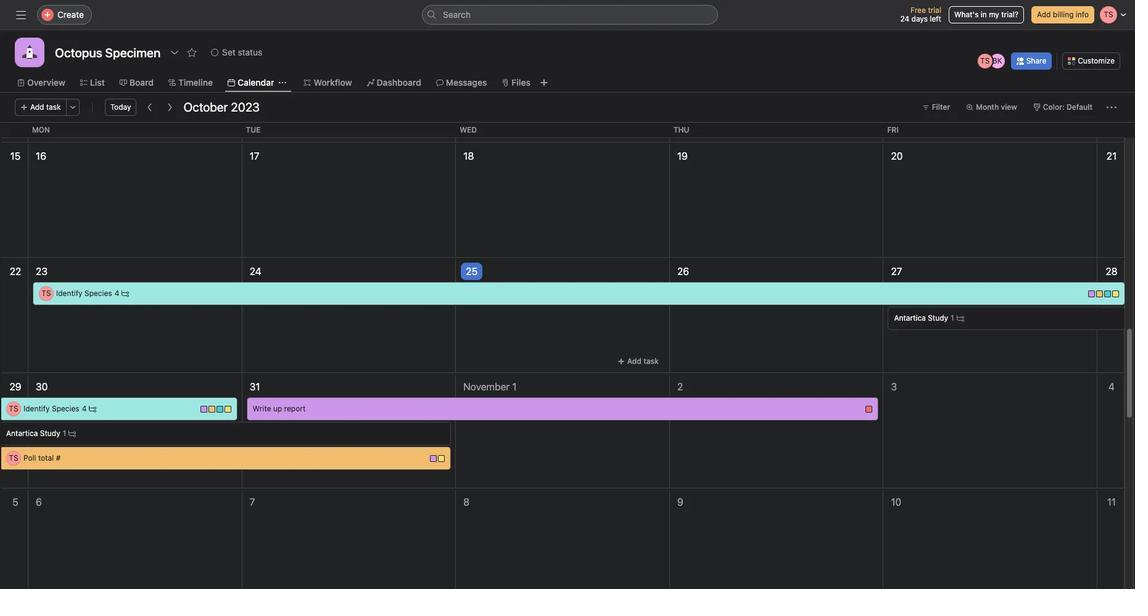 Task type: describe. For each thing, give the bounding box(es) containing it.
billing
[[1053, 10, 1074, 19]]

tab actions image
[[279, 79, 287, 86]]

filter
[[932, 102, 951, 112]]

1 for 27
[[951, 314, 955, 323]]

search button
[[422, 5, 718, 25]]

search
[[443, 9, 471, 20]]

timeline link
[[168, 76, 213, 89]]

add tab image
[[539, 78, 549, 88]]

month view
[[977, 102, 1018, 112]]

rocket image
[[22, 45, 37, 60]]

october 2023
[[184, 100, 260, 114]]

board link
[[120, 76, 154, 89]]

november 1
[[464, 381, 517, 393]]

24 inside free trial 24 days left
[[901, 14, 910, 23]]

calendar
[[238, 77, 274, 88]]

next month image
[[165, 102, 175, 112]]

23
[[36, 266, 48, 277]]

ts left bk
[[981, 56, 990, 65]]

0 vertical spatial 4
[[115, 289, 119, 298]]

0 horizontal spatial species
[[52, 404, 79, 414]]

color: default
[[1044, 102, 1093, 112]]

what's
[[955, 10, 979, 19]]

left
[[930, 14, 942, 23]]

color:
[[1044, 102, 1065, 112]]

add to starred image
[[187, 48, 197, 57]]

1 for 30
[[63, 429, 66, 438]]

dashboard
[[377, 77, 421, 88]]

15
[[10, 151, 21, 162]]

antartica for 30
[[6, 429, 38, 438]]

workflow
[[314, 77, 352, 88]]

filter button
[[917, 99, 956, 116]]

write
[[253, 404, 271, 414]]

26
[[678, 266, 689, 277]]

19
[[678, 151, 688, 162]]

previous month image
[[145, 102, 155, 112]]

today
[[110, 102, 131, 112]]

18
[[464, 151, 474, 162]]

timeline
[[178, 77, 213, 88]]

today button
[[105, 99, 137, 116]]

1 vertical spatial identify species
[[23, 404, 79, 414]]

poll total #
[[23, 454, 61, 463]]

1 horizontal spatial add task
[[628, 357, 659, 366]]

my
[[989, 10, 1000, 19]]

calendar link
[[228, 76, 274, 89]]

5
[[12, 497, 18, 508]]

10
[[891, 497, 902, 508]]

add billing info button
[[1032, 6, 1095, 23]]

total
[[38, 454, 54, 463]]

set
[[222, 47, 236, 57]]

1 horizontal spatial species
[[85, 289, 112, 298]]

bk
[[993, 56, 1003, 65]]

default
[[1067, 102, 1093, 112]]

9
[[678, 497, 684, 508]]

customize
[[1078, 56, 1115, 65]]

ts down 23
[[42, 289, 51, 298]]

trial?
[[1002, 10, 1019, 19]]

2 vertical spatial 4
[[82, 404, 87, 414]]

21
[[1107, 151, 1117, 162]]

november
[[464, 381, 510, 393]]

list
[[90, 77, 105, 88]]

add for the right add task button
[[628, 357, 642, 366]]

1 horizontal spatial add task button
[[612, 353, 665, 370]]

create
[[57, 9, 84, 20]]

status
[[238, 47, 262, 57]]

list link
[[80, 76, 105, 89]]

study for 30
[[40, 429, 60, 438]]

search list box
[[422, 5, 718, 25]]

study for 27
[[928, 314, 949, 323]]

up
[[273, 404, 282, 414]]

messages
[[446, 77, 487, 88]]

overview link
[[17, 76, 65, 89]]

color: default button
[[1028, 99, 1099, 116]]

messages link
[[436, 76, 487, 89]]

set status button
[[206, 44, 268, 61]]

expand sidebar image
[[16, 10, 26, 20]]



Task type: locate. For each thing, give the bounding box(es) containing it.
customize button
[[1063, 52, 1121, 70]]

what's in my trial? button
[[949, 6, 1024, 23]]

2 vertical spatial add
[[628, 357, 642, 366]]

0 horizontal spatial 24
[[250, 266, 261, 277]]

7
[[250, 497, 255, 508]]

1 horizontal spatial study
[[928, 314, 949, 323]]

antartica study for 27
[[895, 314, 949, 323]]

ts down 29
[[9, 404, 18, 414]]

days
[[912, 14, 928, 23]]

0 horizontal spatial add task
[[30, 102, 61, 112]]

0 vertical spatial identify species
[[56, 289, 112, 298]]

ts
[[981, 56, 990, 65], [42, 289, 51, 298], [9, 404, 18, 414], [9, 454, 18, 463]]

#
[[56, 454, 61, 463]]

27
[[891, 266, 903, 277]]

2 horizontal spatial add
[[1037, 10, 1051, 19]]

1 horizontal spatial 24
[[901, 14, 910, 23]]

share button
[[1011, 52, 1052, 70]]

1 vertical spatial 1
[[512, 381, 517, 393]]

trial
[[928, 6, 942, 15]]

add for the top add task button
[[30, 102, 44, 112]]

0 horizontal spatial more actions image
[[69, 104, 76, 111]]

20
[[891, 151, 903, 162]]

report
[[284, 404, 306, 414]]

0 horizontal spatial study
[[40, 429, 60, 438]]

0 vertical spatial 1
[[951, 314, 955, 323]]

0 vertical spatial 24
[[901, 14, 910, 23]]

identify species
[[56, 289, 112, 298], [23, 404, 79, 414]]

2 horizontal spatial 1
[[951, 314, 955, 323]]

29
[[9, 381, 21, 393]]

identify
[[56, 289, 82, 298], [23, 404, 50, 414]]

antartica study for 30
[[6, 429, 60, 438]]

fri
[[888, 125, 899, 135]]

31
[[250, 381, 260, 393]]

28
[[1106, 266, 1118, 277]]

poll
[[23, 454, 36, 463]]

what's in my trial?
[[955, 10, 1019, 19]]

0 horizontal spatial identify
[[23, 404, 50, 414]]

add
[[1037, 10, 1051, 19], [30, 102, 44, 112], [628, 357, 642, 366]]

11
[[1108, 497, 1117, 508]]

1 vertical spatial 24
[[250, 266, 261, 277]]

0 vertical spatial species
[[85, 289, 112, 298]]

dashboard link
[[367, 76, 421, 89]]

antartica for 27
[[895, 314, 926, 323]]

write up report
[[253, 404, 306, 414]]

22
[[10, 266, 21, 277]]

workflow link
[[304, 76, 352, 89]]

antartica
[[895, 314, 926, 323], [6, 429, 38, 438]]

overview
[[27, 77, 65, 88]]

2023
[[231, 100, 260, 114]]

1 horizontal spatial antartica
[[895, 314, 926, 323]]

0 horizontal spatial antartica
[[6, 429, 38, 438]]

0 vertical spatial identify
[[56, 289, 82, 298]]

1 horizontal spatial more actions image
[[1107, 102, 1117, 112]]

files
[[512, 77, 531, 88]]

25
[[466, 266, 478, 277]]

mon
[[32, 125, 50, 135]]

6
[[36, 497, 42, 508]]

0 horizontal spatial task
[[46, 102, 61, 112]]

month
[[977, 102, 999, 112]]

1 vertical spatial add task
[[628, 357, 659, 366]]

0 horizontal spatial add task button
[[15, 99, 66, 116]]

0 vertical spatial add task button
[[15, 99, 66, 116]]

0 vertical spatial study
[[928, 314, 949, 323]]

board
[[129, 77, 154, 88]]

species
[[85, 289, 112, 298], [52, 404, 79, 414]]

antartica down 27
[[895, 314, 926, 323]]

0 vertical spatial add task
[[30, 102, 61, 112]]

2 vertical spatial 1
[[63, 429, 66, 438]]

1 vertical spatial add
[[30, 102, 44, 112]]

info
[[1076, 10, 1089, 19]]

30
[[36, 381, 48, 393]]

antartica up "poll"
[[6, 429, 38, 438]]

free
[[911, 6, 926, 15]]

add inside button
[[1037, 10, 1051, 19]]

october
[[184, 100, 228, 114]]

0 horizontal spatial add
[[30, 102, 44, 112]]

1 horizontal spatial add
[[628, 357, 642, 366]]

free trial 24 days left
[[901, 6, 942, 23]]

create button
[[37, 5, 92, 25]]

share
[[1027, 56, 1047, 65]]

0 horizontal spatial antartica study
[[6, 429, 60, 438]]

1 vertical spatial task
[[644, 357, 659, 366]]

tue
[[246, 125, 261, 135]]

1 vertical spatial identify
[[23, 404, 50, 414]]

more actions image
[[1107, 102, 1117, 112], [69, 104, 76, 111]]

2 horizontal spatial 4
[[1109, 381, 1115, 393]]

1 vertical spatial antartica study
[[6, 429, 60, 438]]

1 horizontal spatial task
[[644, 357, 659, 366]]

0 vertical spatial antartica
[[895, 314, 926, 323]]

show options image
[[170, 48, 180, 57]]

0 vertical spatial task
[[46, 102, 61, 112]]

None text field
[[52, 41, 164, 64]]

set status
[[222, 47, 262, 57]]

2
[[678, 381, 683, 393]]

1
[[951, 314, 955, 323], [512, 381, 517, 393], [63, 429, 66, 438]]

antartica study up "poll"
[[6, 429, 60, 438]]

add billing info
[[1037, 10, 1089, 19]]

ts left "poll"
[[9, 454, 18, 463]]

leftcount image
[[122, 290, 129, 297], [957, 315, 964, 322], [89, 405, 97, 413], [69, 430, 76, 438]]

8
[[464, 497, 470, 508]]

antartica study down 27
[[895, 314, 949, 323]]

17
[[250, 151, 260, 162]]

3
[[891, 381, 897, 393]]

thu
[[674, 125, 690, 135]]

wed
[[460, 125, 477, 135]]

add task
[[30, 102, 61, 112], [628, 357, 659, 366]]

files link
[[502, 76, 531, 89]]

1 horizontal spatial identify
[[56, 289, 82, 298]]

1 horizontal spatial antartica study
[[895, 314, 949, 323]]

antartica study
[[895, 314, 949, 323], [6, 429, 60, 438]]

1 horizontal spatial 4
[[115, 289, 119, 298]]

view
[[1001, 102, 1018, 112]]

0 horizontal spatial 1
[[63, 429, 66, 438]]

0 vertical spatial add
[[1037, 10, 1051, 19]]

task
[[46, 102, 61, 112], [644, 357, 659, 366]]

16
[[36, 151, 46, 162]]

0 horizontal spatial 4
[[82, 404, 87, 414]]

1 vertical spatial 4
[[1109, 381, 1115, 393]]

month view button
[[961, 99, 1023, 116]]

study
[[928, 314, 949, 323], [40, 429, 60, 438]]

in
[[981, 10, 987, 19]]

4
[[115, 289, 119, 298], [1109, 381, 1115, 393], [82, 404, 87, 414]]

1 vertical spatial study
[[40, 429, 60, 438]]

1 vertical spatial species
[[52, 404, 79, 414]]

0 vertical spatial antartica study
[[895, 314, 949, 323]]

1 horizontal spatial 1
[[512, 381, 517, 393]]

add task button
[[15, 99, 66, 116], [612, 353, 665, 370]]

1 vertical spatial antartica
[[6, 429, 38, 438]]

1 vertical spatial add task button
[[612, 353, 665, 370]]



Task type: vqa. For each thing, say whether or not it's contained in the screenshot.
study
yes



